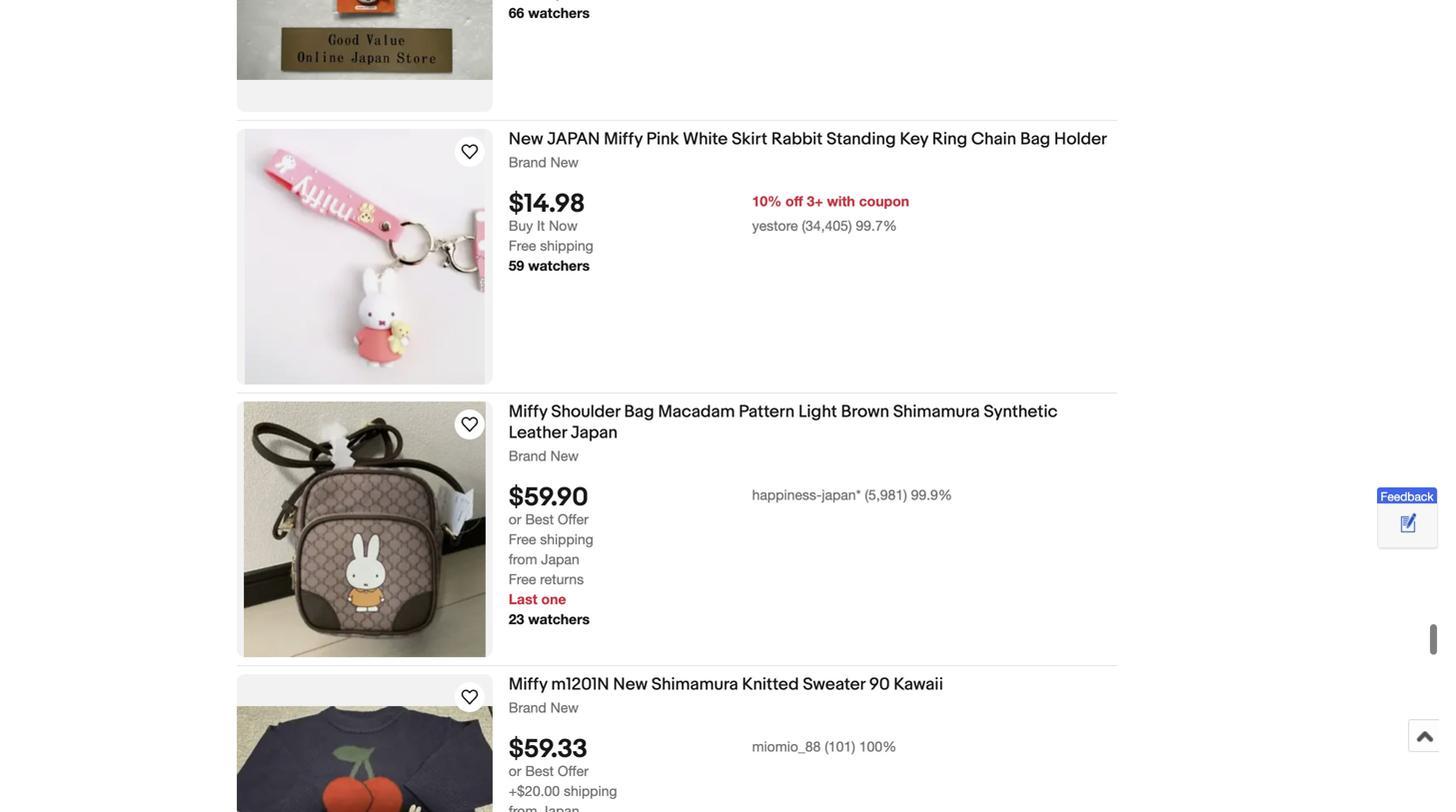 Task type: describe. For each thing, give the bounding box(es) containing it.
offer inside happiness-japan* (5,981) 99.9% or best offer free shipping from japan free returns last one 23 watchers
[[558, 511, 589, 528]]

last
[[509, 591, 537, 608]]

light
[[799, 402, 837, 423]]

miffy for $59.90
[[509, 402, 547, 423]]

skirt
[[732, 129, 768, 150]]

10%
[[752, 193, 782, 209]]

shimamura inside 'miffy shoulder bag macadam pattern light brown shimamura synthetic leather japan brand new'
[[893, 402, 980, 423]]

brand inside 'miffy m1201n new shimamura  knitted sweater 90 kawaii brand new'
[[509, 700, 547, 716]]

66
[[509, 4, 524, 21]]

new japan miffy pink white skirt rabbit standing key ring chain bag holder link
[[509, 129, 1117, 153]]

shipping inside miomio_88 (101) 100% or best offer +$20.00 shipping
[[564, 783, 617, 800]]

bag inside new japan miffy pink white skirt rabbit standing key ring chain bag holder brand new
[[1020, 129, 1050, 150]]

+$20.00
[[509, 783, 560, 800]]

yestore
[[752, 217, 798, 234]]

$59.33
[[509, 735, 588, 766]]

or inside miomio_88 (101) 100% or best offer +$20.00 shipping
[[509, 763, 521, 780]]

feedback
[[1381, 490, 1434, 503]]

10% off 3+ with coupon buy it now
[[509, 193, 909, 234]]

100%
[[859, 739, 897, 755]]

miffy shoulder bag macadam pattern light brown shimamura synthetic leather japan heading
[[509, 402, 1058, 444]]

new inside 'miffy shoulder bag macadam pattern light brown shimamura synthetic leather japan brand new'
[[550, 448, 579, 464]]

90
[[869, 675, 890, 696]]

white
[[683, 129, 728, 150]]

best inside happiness-japan* (5,981) 99.9% or best offer free shipping from japan free returns last one 23 watchers
[[525, 511, 554, 528]]

standing
[[826, 129, 896, 150]]

shipping inside "yestore (34,405) 99.7% free shipping 59 watchers"
[[540, 237, 593, 254]]

shipping inside happiness-japan* (5,981) 99.9% or best offer free shipping from japan free returns last one 23 watchers
[[540, 531, 593, 548]]

japan*
[[822, 487, 861, 503]]

99.7%
[[856, 217, 897, 234]]

best inside miomio_88 (101) 100% or best offer +$20.00 shipping
[[525, 763, 554, 780]]

happiness-japan* (5,981) 99.9% or best offer free shipping from japan free returns last one 23 watchers
[[509, 487, 952, 628]]

new right m1201n
[[613, 675, 648, 696]]

key
[[900, 129, 928, 150]]

brand inside 'miffy shoulder bag macadam pattern light brown shimamura synthetic leather japan brand new'
[[509, 448, 547, 464]]

sweater
[[803, 675, 865, 696]]

miffy for $59.33
[[509, 675, 547, 696]]

new left japan
[[509, 129, 543, 150]]

new japan miffy pink white skirt rabbit standing key ring chain bag holder heading
[[509, 129, 1107, 150]]

miffy shoulder bag macadam pattern light brown shimamura synthetic leather japan link
[[509, 402, 1117, 447]]

chain
[[971, 129, 1016, 150]]

miffy m1201n new shimamura  knitted sweater 90 kawaii link
[[509, 675, 1117, 699]]

watch miffy shoulder bag macadam pattern light brown shimamura synthetic leather japan image
[[458, 413, 482, 437]]

free inside "yestore (34,405) 99.7% free shipping 59 watchers"
[[509, 237, 536, 254]]

bag inside 'miffy shoulder bag macadam pattern light brown shimamura synthetic leather japan brand new'
[[624, 402, 654, 423]]

rabbit
[[771, 129, 823, 150]]

3+
[[807, 193, 823, 209]]

knitted
[[742, 675, 799, 696]]

miffy shoulder bag macadam pattern light brown shimamura synthetic leather japan brand new
[[509, 402, 1058, 464]]

watchers inside happiness-japan* (5,981) 99.9% or best offer free shipping from japan free returns last one 23 watchers
[[528, 611, 590, 628]]



Task type: vqa. For each thing, say whether or not it's contained in the screenshot.
"NEW JAPAN MIFFY PINK WHITE SKIRT RABBIT STANDING KEY RING CHAIN BAG HOLDER BRAND NEW"
yes



Task type: locate. For each thing, give the bounding box(es) containing it.
0 vertical spatial bag
[[1020, 129, 1050, 150]]

1 vertical spatial free
[[509, 531, 536, 548]]

shimamura right brown
[[893, 402, 980, 423]]

offer up returns
[[558, 511, 589, 528]]

miffy
[[604, 129, 643, 150], [509, 402, 547, 423], [509, 675, 547, 696]]

1 vertical spatial watchers
[[528, 257, 590, 274]]

1 vertical spatial shipping
[[540, 531, 593, 548]]

shipping down now
[[540, 237, 593, 254]]

1 horizontal spatial bag
[[1020, 129, 1050, 150]]

shipping right '+$20.00'
[[564, 783, 617, 800]]

watchers down now
[[528, 257, 590, 274]]

shimamura left knitted
[[652, 675, 738, 696]]

best up '+$20.00'
[[525, 763, 554, 780]]

japan inside happiness-japan* (5,981) 99.9% or best offer free shipping from japan free returns last one 23 watchers
[[541, 551, 579, 568]]

yestore (34,405) 99.7% free shipping 59 watchers
[[509, 217, 897, 274]]

japan right leather
[[571, 423, 618, 444]]

$14.98
[[509, 189, 585, 220]]

offer
[[558, 511, 589, 528], [558, 763, 589, 780]]

one
[[541, 591, 566, 608]]

brown
[[841, 402, 889, 423]]

0 vertical spatial shipping
[[540, 237, 593, 254]]

or
[[509, 511, 521, 528], [509, 763, 521, 780]]

watchers down one
[[528, 611, 590, 628]]

0 vertical spatial best
[[525, 511, 554, 528]]

bag right the chain at the right top of the page
[[1020, 129, 1050, 150]]

shipping
[[540, 237, 593, 254], [540, 531, 593, 548], [564, 783, 617, 800]]

holder
[[1054, 129, 1107, 150]]

miffy left m1201n
[[509, 675, 547, 696]]

japan inside 'miffy shoulder bag macadam pattern light brown shimamura synthetic leather japan brand new'
[[571, 423, 618, 444]]

happiness-
[[752, 487, 822, 503]]

0 vertical spatial shimamura
[[893, 402, 980, 423]]

1 vertical spatial shimamura
[[652, 675, 738, 696]]

miffy inside 'miffy m1201n new shimamura  knitted sweater 90 kawaii brand new'
[[509, 675, 547, 696]]

2 vertical spatial free
[[509, 571, 536, 588]]

1 vertical spatial offer
[[558, 763, 589, 780]]

free
[[509, 237, 536, 254], [509, 531, 536, 548], [509, 571, 536, 588]]

shipping up returns
[[540, 531, 593, 548]]

leather
[[509, 423, 567, 444]]

new down m1201n
[[550, 700, 579, 716]]

macadam
[[658, 402, 735, 423]]

with
[[827, 193, 855, 209]]

2 brand from the top
[[509, 448, 547, 464]]

99.9%
[[911, 487, 952, 503]]

1 vertical spatial bag
[[624, 402, 654, 423]]

3 watchers from the top
[[528, 611, 590, 628]]

best up from
[[525, 511, 554, 528]]

miffy m1201n new shimamura  knitted sweater 90 kawaii image
[[237, 707, 493, 813]]

japan
[[547, 129, 600, 150]]

2 offer from the top
[[558, 763, 589, 780]]

new japan miffy pink white skirt rabbit standing key ring chain bag holder image
[[245, 129, 485, 385]]

2 vertical spatial brand
[[509, 700, 547, 716]]

miffy left shoulder
[[509, 402, 547, 423]]

new japan miffy pink white skirt rabbit standing key ring chain bag holder brand new
[[509, 129, 1107, 170]]

brand up '$14.98'
[[509, 154, 547, 170]]

free down from
[[509, 571, 536, 588]]

watch miffy m1201n new shimamura  knitted sweater 90 kawaii image
[[458, 686, 482, 710]]

or up from
[[509, 511, 521, 528]]

3 brand from the top
[[509, 700, 547, 716]]

now
[[549, 217, 578, 234]]

shobido miffy die cut bangs clip for all ears new from japan image
[[237, 0, 493, 80]]

brand inside new japan miffy pink white skirt rabbit standing key ring chain bag holder brand new
[[509, 154, 547, 170]]

it
[[537, 217, 545, 234]]

new down leather
[[550, 448, 579, 464]]

brand down leather
[[509, 448, 547, 464]]

2 vertical spatial watchers
[[528, 611, 590, 628]]

brand
[[509, 154, 547, 170], [509, 448, 547, 464], [509, 700, 547, 716]]

returns
[[540, 571, 584, 588]]

kawaii
[[894, 675, 943, 696]]

free down buy
[[509, 237, 536, 254]]

0 vertical spatial watchers
[[528, 4, 590, 21]]

japan up returns
[[541, 551, 579, 568]]

shimamura
[[893, 402, 980, 423], [652, 675, 738, 696]]

watch new japan miffy pink white skirt rabbit standing key ring chain bag holder image
[[458, 140, 482, 164]]

3 free from the top
[[509, 571, 536, 588]]

$59.90
[[509, 483, 588, 514]]

japan for from
[[541, 551, 579, 568]]

watchers
[[528, 4, 590, 21], [528, 257, 590, 274], [528, 611, 590, 628]]

ring
[[932, 129, 967, 150]]

japan for leather
[[571, 423, 618, 444]]

66 watchers
[[509, 4, 590, 21]]

2 vertical spatial shipping
[[564, 783, 617, 800]]

miffy left pink
[[604, 129, 643, 150]]

synthetic
[[984, 402, 1058, 423]]

free up from
[[509, 531, 536, 548]]

offer inside miomio_88 (101) 100% or best offer +$20.00 shipping
[[558, 763, 589, 780]]

1 offer from the top
[[558, 511, 589, 528]]

miffy shoulder bag macadam pattern light brown shimamura synthetic leather japan image
[[244, 402, 486, 657]]

bag
[[1020, 129, 1050, 150], [624, 402, 654, 423]]

2 or from the top
[[509, 763, 521, 780]]

1 vertical spatial or
[[509, 763, 521, 780]]

1 watchers from the top
[[528, 4, 590, 21]]

(101)
[[825, 739, 855, 755]]

shoulder
[[551, 402, 620, 423]]

1 vertical spatial brand
[[509, 448, 547, 464]]

2 watchers from the top
[[528, 257, 590, 274]]

m1201n
[[551, 675, 609, 696]]

59
[[509, 257, 524, 274]]

buy
[[509, 217, 533, 234]]

(5,981)
[[865, 487, 907, 503]]

1 best from the top
[[525, 511, 554, 528]]

japan
[[571, 423, 618, 444], [541, 551, 579, 568]]

1 vertical spatial japan
[[541, 551, 579, 568]]

miffy inside new japan miffy pink white skirt rabbit standing key ring chain bag holder brand new
[[604, 129, 643, 150]]

coupon
[[859, 193, 909, 209]]

new down japan
[[550, 154, 579, 170]]

0 vertical spatial offer
[[558, 511, 589, 528]]

1 vertical spatial miffy
[[509, 402, 547, 423]]

best
[[525, 511, 554, 528], [525, 763, 554, 780]]

off
[[786, 193, 803, 209]]

from
[[509, 551, 537, 568]]

miffy inside 'miffy shoulder bag macadam pattern light brown shimamura synthetic leather japan brand new'
[[509, 402, 547, 423]]

or up '+$20.00'
[[509, 763, 521, 780]]

or inside happiness-japan* (5,981) 99.9% or best offer free shipping from japan free returns last one 23 watchers
[[509, 511, 521, 528]]

shimamura inside 'miffy m1201n new shimamura  knitted sweater 90 kawaii brand new'
[[652, 675, 738, 696]]

0 vertical spatial brand
[[509, 154, 547, 170]]

0 vertical spatial miffy
[[604, 129, 643, 150]]

1 free from the top
[[509, 237, 536, 254]]

0 vertical spatial or
[[509, 511, 521, 528]]

new
[[509, 129, 543, 150], [550, 154, 579, 170], [550, 448, 579, 464], [613, 675, 648, 696], [550, 700, 579, 716]]

pink
[[646, 129, 679, 150]]

1 horizontal spatial shimamura
[[893, 402, 980, 423]]

2 best from the top
[[525, 763, 554, 780]]

2 free from the top
[[509, 531, 536, 548]]

pattern
[[739, 402, 795, 423]]

2 vertical spatial miffy
[[509, 675, 547, 696]]

0 horizontal spatial bag
[[624, 402, 654, 423]]

brand up the $59.33
[[509, 700, 547, 716]]

0 vertical spatial japan
[[571, 423, 618, 444]]

1 or from the top
[[509, 511, 521, 528]]

watchers right 66
[[528, 4, 590, 21]]

1 vertical spatial best
[[525, 763, 554, 780]]

miomio_88 (101) 100% or best offer +$20.00 shipping
[[509, 739, 897, 800]]

offer up '+$20.00'
[[558, 763, 589, 780]]

0 vertical spatial free
[[509, 237, 536, 254]]

miomio_88
[[752, 739, 821, 755]]

bag right shoulder
[[624, 402, 654, 423]]

(34,405)
[[802, 217, 852, 234]]

0 horizontal spatial shimamura
[[652, 675, 738, 696]]

miffy m1201n new shimamura  knitted sweater 90 kawaii brand new
[[509, 675, 943, 716]]

watchers inside "yestore (34,405) 99.7% free shipping 59 watchers"
[[528, 257, 590, 274]]

miffy m1201n new shimamura  knitted sweater 90 kawaii heading
[[509, 675, 943, 696]]

1 brand from the top
[[509, 154, 547, 170]]

23
[[509, 611, 524, 628]]



